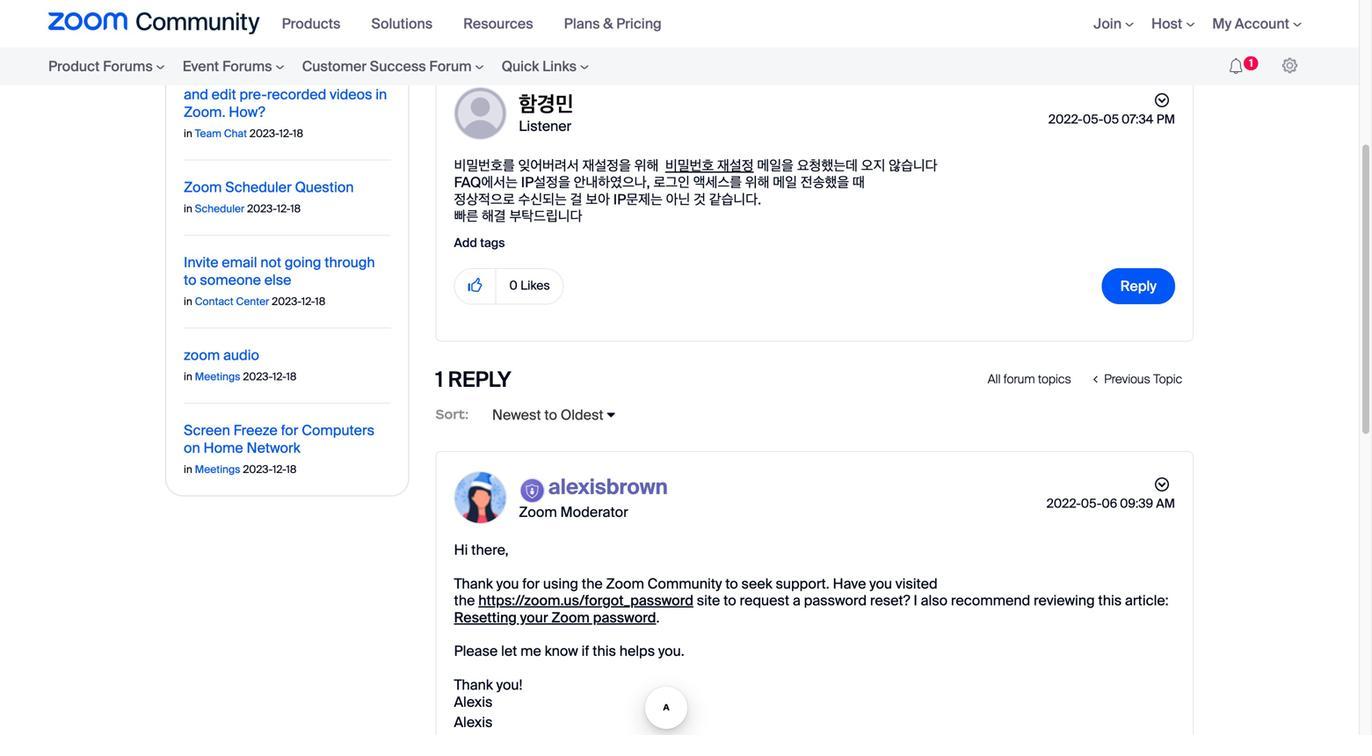 Task type: locate. For each thing, give the bounding box(es) containing it.
1 vertical spatial 1
[[436, 366, 443, 393]]

you right have
[[870, 575, 892, 593]]

0 horizontal spatial i
[[302, 68, 306, 86]]

password
[[804, 591, 867, 610], [593, 608, 656, 627]]

1 vertical spatial thank
[[454, 676, 493, 694]]

in
[[376, 85, 387, 104], [184, 127, 192, 140], [184, 202, 192, 215], [184, 294, 192, 308], [184, 370, 192, 383], [184, 462, 192, 476]]

2023- down network at the bottom of the page
[[243, 462, 273, 476]]

i left also
[[914, 591, 918, 610]]

2023- down audio in the left of the page
[[243, 370, 273, 383]]

me inside someone told me i can create and edit pre-recorded videos in zoom. how? in team chat 2023-12-18
[[278, 68, 299, 86]]

12- up freeze
[[273, 370, 286, 383]]

likes
[[521, 277, 550, 294]]

meetings
[[195, 370, 240, 383], [195, 462, 240, 476]]

1 vertical spatial for
[[523, 575, 540, 593]]

1 vertical spatial meetings
[[195, 462, 240, 476]]

12- down network at the bottom of the page
[[273, 462, 286, 476]]

0 vertical spatial this
[[1099, 591, 1122, 610]]

seek
[[742, 575, 773, 593]]

you!
[[496, 676, 523, 694]]

1 vertical spatial ‎2022-
[[1047, 495, 1081, 512]]

0 vertical spatial 05-
[[1083, 111, 1104, 127]]

to left seek
[[726, 575, 738, 593]]

customer
[[302, 57, 367, 76]]

1 horizontal spatial the
[[582, 575, 603, 593]]

‎2022- left the 06
[[1047, 495, 1081, 512]]

18 down network at the bottom of the page
[[286, 462, 297, 476]]

moderator
[[561, 503, 628, 521]]

12- down going
[[301, 294, 315, 308]]

05- left 07:34
[[1083, 111, 1104, 127]]

to inside dropdown button
[[545, 406, 557, 424]]

password right a
[[804, 591, 867, 610]]

newest to oldest
[[492, 406, 604, 424]]

12- down someone told me i can create and edit pre-recorded videos in zoom. how? link at the left top of the page
[[279, 127, 293, 140]]

1 vertical spatial me
[[521, 642, 541, 660]]

someone
[[200, 271, 261, 289]]

1 vertical spatial 비밀번호
[[666, 157, 714, 175]]

zoom inside https://zoom.us/forgot_password site to request a password reset? i also recommend reviewing this article: resetting your zoom password .
[[552, 608, 590, 627]]

2023- inside invite email not going through to someone else in contact center 2023-12-18
[[272, 294, 301, 308]]

0 vertical spatial meetings link
[[195, 370, 240, 383]]

1 horizontal spatial 재설정
[[718, 157, 754, 175]]

2023- down zoom scheduler question link
[[247, 202, 277, 215]]

18 down going
[[315, 294, 326, 308]]

1 horizontal spatial i
[[914, 591, 918, 610]]

0 vertical spatial 1
[[1249, 56, 1253, 70]]

비밀번호 inside 비밀번호를 잊어버려서 재설정을 위해 비밀번호 재설정 메일을 요청했는데 오지 않습니다 faq에서는 ip설정을 안내하였으나, 로그인 액세스를 위해 메일 전송했을 때 정상적으로 수신되는 걸 보아 ip문제는 아닌 것 같습니다. 빠른 해결 부탁드립니다
[[666, 157, 714, 175]]

2 alexis from the top
[[454, 713, 493, 732]]

0 horizontal spatial password
[[593, 608, 656, 627]]

1
[[1249, 56, 1253, 70], [436, 366, 443, 393]]

in down on
[[184, 462, 192, 476]]

alexis down please
[[454, 713, 493, 732]]

thank down please
[[454, 676, 493, 694]]

2 meetings from the top
[[195, 462, 240, 476]]

1 vertical spatial alexis
[[454, 713, 493, 732]]

scheduler down zoom scheduler question link
[[195, 202, 245, 215]]

pre-
[[240, 85, 267, 104]]

로그인
[[654, 173, 690, 192]]

18 down recorded
[[293, 127, 303, 140]]

0 horizontal spatial me
[[278, 68, 299, 86]]

my
[[1213, 14, 1232, 33]]

thank down hi there,
[[454, 575, 493, 593]]

all forum topics
[[988, 371, 1072, 387]]

1 horizontal spatial 1
[[1249, 56, 1253, 70]]

team
[[195, 127, 222, 140]]

0 vertical spatial 비밀번호
[[478, 23, 551, 51]]

0 vertical spatial thank
[[454, 575, 493, 593]]

in left contact
[[184, 294, 192, 308]]

1 horizontal spatial me
[[521, 642, 541, 660]]

12- inside someone told me i can create and edit pre-recorded videos in zoom. how? in team chat 2023-12-18
[[279, 127, 293, 140]]

for inside screen freeze for computers on home network in meetings 2023-12-18
[[281, 421, 298, 440]]

network
[[247, 439, 300, 457]]

audio
[[223, 346, 259, 364]]

meetings link for on
[[195, 462, 240, 476]]

1 meetings from the top
[[195, 370, 240, 383]]

reply link
[[1102, 268, 1176, 304]]

1 vertical spatial 재설정
[[718, 157, 754, 175]]

videos
[[330, 85, 372, 104]]

meetings inside zoom audio in meetings 2023-12-18
[[195, 370, 240, 383]]

2 meetings link from the top
[[195, 462, 240, 476]]

quick links
[[502, 57, 577, 76]]

2023- inside zoom audio in meetings 2023-12-18
[[243, 370, 273, 383]]

0 horizontal spatial the
[[454, 591, 475, 610]]

contact
[[195, 294, 234, 308]]

thank for thank you! alexis alexis
[[454, 676, 493, 694]]

1 vertical spatial meetings link
[[195, 462, 240, 476]]

0 horizontal spatial 재설정
[[556, 23, 611, 51]]

this
[[1099, 591, 1122, 610], [593, 642, 616, 660]]

05- for listener
[[1083, 111, 1104, 127]]

all
[[988, 371, 1001, 387]]

topic
[[1154, 371, 1183, 387]]

thank
[[454, 575, 493, 593], [454, 676, 493, 694]]

0 vertical spatial for
[[281, 421, 298, 440]]

zoom left moderator
[[519, 503, 557, 521]]

0 horizontal spatial you
[[496, 575, 519, 593]]

2 you from the left
[[870, 575, 892, 593]]

to right site
[[724, 591, 737, 610]]

success
[[370, 57, 426, 76]]

위해 left 메일
[[745, 173, 770, 192]]

18
[[293, 127, 303, 140], [290, 202, 301, 215], [315, 294, 326, 308], [286, 370, 297, 383], [286, 462, 297, 476]]

you
[[496, 575, 519, 593], [870, 575, 892, 593]]

재설정 up links
[[556, 23, 611, 51]]

0 vertical spatial me
[[278, 68, 299, 86]]

told
[[250, 68, 275, 86]]

reply
[[1121, 277, 1157, 295]]

for right freeze
[[281, 421, 298, 440]]

재설정
[[556, 23, 611, 51], [718, 157, 754, 175]]

solutions link
[[371, 14, 446, 33]]

05- for zoom moderator
[[1081, 495, 1102, 512]]

in left scheduler link
[[184, 202, 192, 215]]

0 vertical spatial ‎2022-
[[1049, 111, 1083, 127]]

related content
[[184, 23, 376, 51]]

18 down zoom scheduler question link
[[290, 202, 301, 215]]

meetings link down the 'zoom audio' link
[[195, 370, 240, 383]]

links
[[543, 57, 577, 76]]

to inside thank you for using the zoom community to seek support. have you visited the
[[726, 575, 738, 593]]

scheduler
[[225, 178, 292, 197], [195, 202, 245, 215]]

add tags
[[454, 235, 505, 251]]

in inside invite email not going through to someone else in contact center 2023-12-18
[[184, 294, 192, 308]]

to inside https://zoom.us/forgot_password site to request a password reset? i also recommend reviewing this article: resetting your zoom password .
[[724, 591, 737, 610]]

in inside zoom audio in meetings 2023-12-18
[[184, 370, 192, 383]]

product forums
[[48, 57, 153, 76]]

home
[[204, 439, 243, 457]]

meetings down the 'zoom audio' link
[[195, 370, 240, 383]]

meetings link down home
[[195, 462, 240, 476]]

zoom audio in meetings 2023-12-18
[[184, 346, 297, 383]]

previous topic link
[[1082, 363, 1194, 396]]

18 inside screen freeze for computers on home network in meetings 2023-12-18
[[286, 462, 297, 476]]

this left the article:
[[1099, 591, 1122, 610]]

06
[[1102, 495, 1118, 512]]

this right if
[[593, 642, 616, 660]]

‎2022- left 05
[[1049, 111, 1083, 127]]

‎2022-
[[1049, 111, 1083, 127], [1047, 495, 1081, 512]]

for
[[281, 421, 298, 440], [523, 575, 540, 593]]

1 up sort:
[[436, 366, 443, 393]]

also
[[921, 591, 948, 610]]

1 vertical spatial this
[[593, 642, 616, 660]]

1 horizontal spatial for
[[523, 575, 540, 593]]

the right 'using'
[[582, 575, 603, 593]]

terryturtle85 image
[[1283, 58, 1298, 73]]

18 inside someone told me i can create and edit pre-recorded videos in zoom. how? in team chat 2023-12-18
[[293, 127, 303, 140]]

reviewing
[[1034, 591, 1095, 610]]

password up helps
[[593, 608, 656, 627]]

the down hi
[[454, 591, 475, 610]]

12-
[[279, 127, 293, 140], [277, 202, 290, 215], [301, 294, 315, 308], [273, 370, 286, 383], [273, 462, 286, 476]]

위해 up ip문제는
[[634, 157, 659, 175]]

05- left 09:39
[[1081, 495, 1102, 512]]

수신되는
[[518, 190, 567, 209]]

oldest
[[561, 406, 604, 424]]

0 vertical spatial meetings
[[195, 370, 240, 383]]

zoom moderator image
[[519, 477, 545, 504]]

me right let
[[521, 642, 541, 660]]

site
[[697, 591, 720, 610]]

invite
[[184, 253, 219, 272]]

plans
[[564, 14, 600, 33]]

sort:
[[436, 406, 469, 423]]

reply
[[448, 366, 511, 393]]

https://zoom.us/forgot_password link
[[478, 591, 694, 610]]

zoom left community
[[606, 575, 644, 593]]

to
[[184, 271, 197, 289], [545, 406, 557, 424], [726, 575, 738, 593], [724, 591, 737, 610]]

1 left terryturtle85 icon
[[1249, 56, 1253, 70]]

event
[[183, 57, 219, 76]]

in down zoom
[[184, 370, 192, 383]]

menu bar
[[273, 0, 684, 47], [1068, 0, 1311, 47], [13, 47, 633, 85]]

1 vertical spatial i
[[914, 591, 918, 610]]

for for you
[[523, 575, 540, 593]]

1 thank from the top
[[454, 575, 493, 593]]

1 horizontal spatial 비밀번호
[[666, 157, 714, 175]]

email
[[222, 253, 257, 272]]

for left 'using'
[[523, 575, 540, 593]]

1 meetings link from the top
[[195, 370, 240, 383]]

0 vertical spatial i
[[302, 68, 306, 86]]

0 vertical spatial alexis
[[454, 693, 493, 711]]

zoom inside zoom scheduler question in scheduler 2023-12-18
[[184, 178, 222, 197]]

thank inside thank you for using the zoom community to seek support. have you visited the
[[454, 575, 493, 593]]

for inside thank you for using the zoom community to seek support. have you visited the
[[523, 575, 540, 593]]

thank inside thank you! alexis alexis
[[454, 676, 493, 694]]

to left oldest
[[545, 406, 557, 424]]

18 inside zoom audio in meetings 2023-12-18
[[286, 370, 297, 383]]

재설정을
[[582, 157, 631, 175]]

재설정 up '같습니다.' at the top right of the page
[[718, 157, 754, 175]]

1 horizontal spatial this
[[1099, 591, 1122, 610]]

1 horizontal spatial forums
[[222, 57, 272, 76]]

host link
[[1152, 14, 1195, 33]]

am
[[1157, 495, 1176, 512]]

forums down community.title image
[[103, 57, 153, 76]]

1 vertical spatial scheduler
[[195, 202, 245, 215]]

invite email not going through to someone else in contact center 2023-12-18
[[184, 253, 375, 308]]

12- down zoom scheduler question link
[[277, 202, 290, 215]]

2023- down how?
[[250, 127, 279, 140]]

12- inside invite email not going through to someone else in contact center 2023-12-18
[[301, 294, 315, 308]]

위해
[[634, 157, 659, 175], [745, 173, 770, 192]]

18 inside zoom scheduler question in scheduler 2023-12-18
[[290, 202, 301, 215]]

2023- down else
[[272, 294, 301, 308]]

zoom up scheduler link
[[184, 178, 222, 197]]

zoom up please let me know if this helps you.
[[552, 608, 590, 627]]

alexis left you!
[[454, 693, 493, 711]]

you down "there,"
[[496, 575, 519, 593]]

비밀번호를
[[454, 157, 515, 175]]

0 horizontal spatial 1
[[436, 366, 443, 393]]

2 forums from the left
[[222, 57, 272, 76]]

product
[[48, 57, 100, 76]]

메일
[[773, 173, 797, 192]]

scheduler up scheduler link
[[225, 178, 292, 197]]

0 horizontal spatial for
[[281, 421, 298, 440]]

1 horizontal spatial you
[[870, 575, 892, 593]]

1 forums from the left
[[103, 57, 153, 76]]

비밀번호 up quick
[[478, 23, 551, 51]]

meetings link for 2023-
[[195, 370, 240, 383]]

to up contact
[[184, 271, 197, 289]]

1 vertical spatial 05-
[[1081, 495, 1102, 512]]

question
[[295, 178, 354, 197]]

0 horizontal spatial forums
[[103, 57, 153, 76]]

비밀번호 up the 것
[[666, 157, 714, 175]]

0 likes
[[510, 277, 550, 294]]

customer success forum
[[302, 57, 472, 76]]

invite email not going through to someone else link
[[184, 253, 375, 289]]

때
[[853, 173, 865, 192]]

i left can
[[302, 68, 306, 86]]

forums up pre- on the top
[[222, 57, 272, 76]]

you.
[[658, 642, 685, 660]]

18 up "screen freeze for computers on home network" "link"
[[286, 370, 297, 383]]

meetings down home
[[195, 462, 240, 476]]

else
[[264, 271, 291, 289]]

2023-
[[250, 127, 279, 140], [247, 202, 277, 215], [272, 294, 301, 308], [243, 370, 273, 383], [243, 462, 273, 476]]

2 thank from the top
[[454, 676, 493, 694]]

me right told
[[278, 68, 299, 86]]

screen freeze for computers on home network link
[[184, 421, 375, 457]]

1 reply
[[436, 366, 511, 393]]



Task type: vqa. For each thing, say whether or not it's contained in the screenshot.
Recordings from a group on our account at the bottom
no



Task type: describe. For each thing, give the bounding box(es) containing it.
12- inside screen freeze for computers on home network in meetings 2023-12-18
[[273, 462, 286, 476]]

menu bar containing join
[[1068, 0, 1311, 47]]

using
[[543, 575, 578, 593]]

zoom
[[184, 346, 220, 364]]

thank you for using the zoom community to seek support. have you visited the
[[454, 575, 938, 610]]

request
[[740, 591, 790, 610]]

0 horizontal spatial this
[[593, 642, 616, 660]]

going
[[285, 253, 321, 272]]

meetings inside screen freeze for computers on home network in meetings 2023-12-18
[[195, 462, 240, 476]]

1 horizontal spatial 위해
[[745, 173, 770, 192]]

know
[[545, 642, 578, 660]]

forums for event forums
[[222, 57, 272, 76]]

event forums link
[[174, 47, 293, 85]]

forums for product forums
[[103, 57, 153, 76]]

pm
[[1157, 111, 1176, 127]]

in left team
[[184, 127, 192, 140]]

in inside zoom scheduler question in scheduler 2023-12-18
[[184, 202, 192, 215]]

add
[[454, 235, 477, 251]]

05
[[1104, 111, 1119, 127]]

can
[[309, 68, 333, 86]]

pricing
[[616, 14, 662, 33]]

12- inside zoom scheduler question in scheduler 2023-12-18
[[277, 202, 290, 215]]

me for told
[[278, 68, 299, 86]]

1 horizontal spatial password
[[804, 591, 867, 610]]

account
[[1235, 14, 1290, 33]]

to inside invite email not going through to someone else in contact center 2023-12-18
[[184, 271, 197, 289]]

0 vertical spatial 재설정
[[556, 23, 611, 51]]

there,
[[471, 541, 509, 559]]

alexisbrown image
[[454, 471, 507, 524]]

2023- inside someone told me i can create and edit pre-recorded videos in zoom. how? in team chat 2023-12-18
[[250, 127, 279, 140]]

2023- inside zoom scheduler question in scheduler 2023-12-18
[[247, 202, 277, 215]]

newest to oldest button
[[481, 397, 627, 433]]

정상적으로
[[454, 190, 515, 209]]

1 alexis from the top
[[454, 693, 493, 711]]

07:34
[[1122, 111, 1154, 127]]

아닌
[[666, 190, 690, 209]]

줌
[[454, 23, 472, 51]]

support.
[[776, 575, 830, 593]]

resetting your zoom password link
[[454, 608, 656, 627]]

1 for 1
[[1249, 56, 1253, 70]]

요청했는데
[[797, 157, 858, 175]]

customer success forum link
[[293, 47, 493, 85]]

0 horizontal spatial 위해
[[634, 157, 659, 175]]

tags
[[480, 235, 505, 251]]

solutions
[[371, 14, 433, 33]]

recommend
[[951, 591, 1031, 610]]

‎2022- for listener
[[1049, 111, 1083, 127]]

plans & pricing link
[[564, 14, 675, 33]]

not
[[260, 253, 281, 272]]

menu bar containing product forums
[[13, 47, 633, 85]]

않습니다
[[889, 157, 938, 175]]

resources link
[[463, 14, 547, 33]]

18 inside invite email not going through to someone else in contact center 2023-12-18
[[315, 294, 326, 308]]

add tags button
[[454, 235, 505, 251]]

1 you from the left
[[496, 575, 519, 593]]

함경민 image
[[454, 87, 507, 140]]

thank you! alexis alexis
[[454, 676, 523, 732]]

through
[[325, 253, 375, 272]]

host
[[1152, 14, 1183, 33]]

1 for 1 reply
[[436, 366, 443, 393]]

0 vertical spatial scheduler
[[225, 178, 292, 197]]

for for freeze
[[281, 421, 298, 440]]

let
[[501, 642, 517, 660]]

0
[[510, 277, 518, 294]]

함경민 link
[[519, 91, 574, 118]]

https://zoom.us/forgot_password
[[478, 591, 694, 610]]

please let me know if this helps you.
[[454, 642, 685, 660]]

product forums link
[[48, 47, 174, 85]]

plans & pricing
[[564, 14, 662, 33]]

줌 비밀번호 재설정
[[454, 23, 611, 51]]

me for let
[[521, 642, 541, 660]]

listener
[[519, 117, 572, 135]]

09:39
[[1120, 495, 1154, 512]]

thank for thank you for using the zoom community to seek support. have you visited the
[[454, 575, 493, 593]]

비밀번호를 잊어버려서 재설정을 위해 비밀번호 재설정 메일을 요청했는데 오지 않습니다 faq에서는 ip설정을 안내하였으나, 로그인 액세스를 위해 메일 전송했을 때 정상적으로 수신되는 걸 보아 ip문제는 아닌 것 같습니다. 빠른 해결 부탁드립니다
[[454, 157, 938, 226]]

create
[[337, 68, 378, 86]]

재설정 inside 비밀번호를 잊어버려서 재설정을 위해 비밀번호 재설정 메일을 요청했는데 오지 않습니다 faq에서는 ip설정을 안내하였으나, 로그인 액세스를 위해 메일 전송했을 때 정상적으로 수신되는 걸 보아 ip문제는 아닌 것 같습니다. 빠른 해결 부탁드립니다
[[718, 157, 754, 175]]

edit
[[212, 85, 236, 104]]

scheduler link
[[195, 202, 245, 215]]

previous topic
[[1104, 371, 1183, 387]]

reset?
[[870, 591, 911, 610]]

screen
[[184, 421, 230, 440]]

a
[[793, 591, 801, 610]]

please
[[454, 642, 498, 660]]

‎2022-05-06 09:39 am
[[1047, 495, 1176, 512]]

0 horizontal spatial 비밀번호
[[478, 23, 551, 51]]

i inside someone told me i can create and edit pre-recorded videos in zoom. how? in team chat 2023-12-18
[[302, 68, 306, 86]]

someone told me i can create and edit pre-recorded videos in zoom. how? link
[[184, 68, 387, 122]]

함경민
[[519, 91, 574, 118]]

if
[[582, 642, 589, 660]]

ip문제는
[[613, 190, 663, 209]]

in down customer success forum
[[376, 85, 387, 104]]

join link
[[1094, 14, 1134, 33]]

함경민 listener
[[519, 91, 574, 135]]

content
[[280, 23, 376, 51]]

menu bar containing products
[[273, 0, 684, 47]]

in inside screen freeze for computers on home network in meetings 2023-12-18
[[184, 462, 192, 476]]

같습니다.
[[709, 190, 761, 209]]

center
[[236, 294, 269, 308]]

‎2022- for zoom moderator
[[1047, 495, 1081, 512]]

visited
[[896, 575, 938, 593]]

previous
[[1104, 371, 1151, 387]]

this inside https://zoom.us/forgot_password site to request a password reset? i also recommend reviewing this article: resetting your zoom password .
[[1099, 591, 1122, 610]]

2023- inside screen freeze for computers on home network in meetings 2023-12-18
[[243, 462, 273, 476]]

team chat link
[[195, 127, 247, 140]]

community.title image
[[48, 12, 260, 35]]

newest
[[492, 406, 541, 424]]

해결
[[482, 207, 506, 226]]

12- inside zoom audio in meetings 2023-12-18
[[273, 370, 286, 383]]

someone told me i can create and edit pre-recorded videos in zoom. how? in team chat 2023-12-18
[[184, 68, 387, 140]]

related
[[184, 23, 274, 51]]

i inside https://zoom.us/forgot_password site to request a password reset? i also recommend reviewing this article: resetting your zoom password .
[[914, 591, 918, 610]]

alexisbrown
[[548, 473, 668, 501]]

chat
[[224, 127, 247, 140]]

.
[[656, 608, 660, 627]]

zoom inside thank you for using the zoom community to seek support. have you visited the
[[606, 575, 644, 593]]



